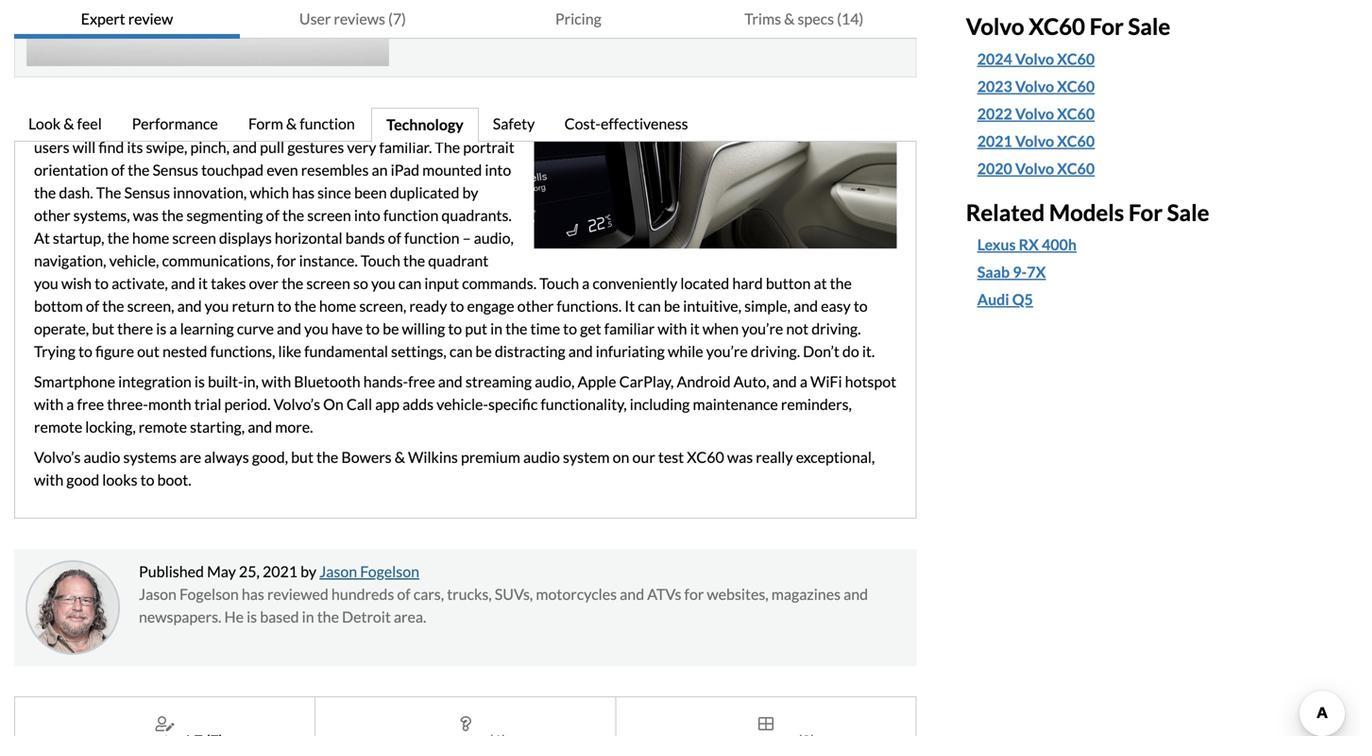 Task type: locate. For each thing, give the bounding box(es) containing it.
fogelson down may
[[180, 585, 239, 603]]

1 vertical spatial engage
[[467, 297, 515, 315]]

comparisons count element
[[798, 730, 816, 736]]

home
[[132, 229, 169, 247], [319, 297, 357, 315]]

is right who
[[85, 115, 96, 134]]

1 vertical spatial jason
[[139, 585, 177, 603]]

0 vertical spatial was
[[133, 206, 159, 224]]

1 horizontal spatial touchpad
[[368, 70, 431, 88]]

1 horizontal spatial 2021
[[978, 132, 1013, 150]]

0 horizontal spatial touchpad
[[201, 161, 264, 179]]

based
[[260, 608, 299, 626]]

2 vertical spatial can
[[450, 342, 473, 361]]

function up gestures
[[300, 114, 355, 133]]

1 horizontal spatial its
[[375, 47, 391, 66]]

motorcycles
[[536, 585, 617, 603]]

an
[[372, 161, 388, 179]]

0 vertical spatial volvo's
[[34, 47, 81, 66]]

the up like
[[294, 297, 316, 315]]

0 vertical spatial for
[[277, 251, 296, 270]]

1 vertical spatial its
[[127, 138, 143, 156]]

technology tab
[[372, 108, 479, 143]]

frequent
[[401, 115, 462, 134]]

of down wish
[[86, 297, 99, 315]]

audio, inside smartphone integration is built-in, with bluetooth hands-free and streaming audio, apple carplay, android auto, and a wifi hotspot with a free three-month trial period. volvo's on call app adds vehicle-specific functionality, including maintenance reminders, remote locking, remote starting, and more.
[[535, 372, 575, 391]]

audio, right –
[[474, 229, 514, 247]]

ipad down familiar.
[[391, 161, 420, 179]]

engage
[[240, 115, 287, 134], [467, 297, 515, 315]]

the left dash.
[[34, 183, 56, 202]]

vehicle-
[[437, 395, 489, 413]]

jason up the hundreds
[[320, 562, 357, 581]]

capable
[[200, 93, 251, 111]]

jason down the published
[[139, 585, 177, 603]]

user
[[299, 9, 331, 28]]

reviewed
[[267, 585, 329, 603]]

0 horizontal spatial in
[[302, 608, 314, 626]]

0 vertical spatial for
[[1090, 13, 1124, 40]]

maintenance
[[693, 395, 779, 413]]

a
[[278, 70, 286, 88], [34, 93, 42, 111], [582, 274, 590, 293], [170, 319, 177, 338], [800, 372, 808, 391], [66, 395, 74, 413]]

always
[[204, 448, 249, 466]]

the down reviewed
[[317, 608, 339, 626]]

0 vertical spatial ipad
[[465, 115, 494, 134]]

touchpad up or
[[368, 70, 431, 88]]

0 vertical spatial fogelson
[[360, 562, 420, 581]]

on up users
[[34, 115, 51, 134]]

to inside volvo's audio systems are always good, but the bowers & wilkins premium audio system on our test xc60 was really exceptional, with good looks to boot.
[[140, 471, 154, 489]]

volvo's for the
[[34, 47, 81, 66]]

communications,
[[162, 251, 274, 270]]

engage down commands.
[[467, 297, 515, 315]]

look
[[28, 114, 61, 133]]

1 remote from the left
[[34, 418, 82, 436]]

looks
[[102, 471, 138, 489]]

0 vertical spatial by
[[463, 183, 479, 202]]

but inside the volvo's infotainment technology is centered around its sensus system. the infotainment system, which uses a tablet-style touchpad interface, is a love-it-or-hate-it affair, capable of inspiring devotion or rage, depending on who is using it and how they engage with technology. frequent ipad users will find its swipe, pinch, and pull gestures very familiar. the portrait orientation of the sensus touchpad even resembles an ipad mounted into the dash. the sensus innovation, which has since been duplicated by other systems, was the segmenting of the screen into function quadrants. at startup, the home screen displays horizontal bands of function – audio, navigation, vehicle, communications, for instance. touch the quadrant you wish to activate, and it takes over the screen so you can input commands. touch a conveniently located hard button at the bottom of the screen, and you return to the home screen, ready to engage other functions. it can be intuitive, simple, and easy to operate, but there is a learning curve and you have to be willing to put in the time to get familiar with it when you're not driving. trying to figure out nested functions, like fundamental settings, can be distracting and infuriating while you're driving. don't do it.
[[92, 319, 114, 338]]

volvo's inside the volvo's infotainment technology is centered around its sensus system. the infotainment system, which uses a tablet-style touchpad interface, is a love-it-or-hate-it affair, capable of inspiring devotion or rage, depending on who is using it and how they engage with technology. frequent ipad users will find its swipe, pinch, and pull gestures very familiar. the portrait orientation of the sensus touchpad even resembles an ipad mounted into the dash. the sensus innovation, which has since been duplicated by other systems, was the segmenting of the screen into function quadrants. at startup, the home screen displays horizontal bands of function – audio, navigation, vehicle, communications, for instance. touch the quadrant you wish to activate, and it takes over the screen so you can input commands. touch a conveniently located hard button at the bottom of the screen, and you return to the home screen, ready to engage other functions. it can be intuitive, simple, and easy to operate, but there is a learning curve and you have to be willing to put in the time to get familiar with it when you're not driving. trying to figure out nested functions, like fundamental settings, can be distracting and infuriating while you're driving. don't do it.
[[34, 47, 81, 66]]

is up uses
[[249, 47, 259, 66]]

familiar
[[605, 319, 655, 338]]

vehicle,
[[109, 251, 159, 270]]

find
[[99, 138, 124, 156]]

screen, down so in the top of the page
[[359, 297, 407, 315]]

it left takes
[[198, 274, 208, 293]]

in,
[[243, 372, 259, 391]]

1 horizontal spatial screen,
[[359, 297, 407, 315]]

1 horizontal spatial audio,
[[535, 372, 575, 391]]

volvo's up "good"
[[34, 448, 81, 466]]

2 horizontal spatial the
[[435, 138, 460, 156]]

2 screen, from the left
[[359, 297, 407, 315]]

0 horizontal spatial screen,
[[127, 297, 174, 315]]

app
[[375, 395, 400, 413]]

into up bands
[[354, 206, 381, 224]]

1 horizontal spatial home
[[319, 297, 357, 315]]

2022 volvo xc60 link
[[978, 102, 1328, 125], [978, 102, 1095, 125]]

1 vertical spatial for
[[1129, 199, 1163, 226]]

other up 'at'
[[34, 206, 70, 224]]

1 vertical spatial audio,
[[535, 372, 575, 391]]

centered
[[262, 47, 322, 66]]

free up adds
[[408, 372, 435, 391]]

trims & specs (14)
[[745, 9, 864, 28]]

1 horizontal spatial touch
[[540, 274, 579, 293]]

2021 inside published may 25, 2021 by jason fogelson jason fogelson has reviewed hundreds of cars, trucks, suvs, motorcycles and atvs for websites, magazines and newspapers. he is based in the detroit area.
[[263, 562, 298, 581]]

to left figure
[[78, 342, 93, 361]]

pricing
[[556, 9, 602, 28]]

0 horizontal spatial its
[[127, 138, 143, 156]]

0 vertical spatial but
[[92, 319, 114, 338]]

form & function tab
[[234, 108, 372, 143]]

touchpad
[[368, 70, 431, 88], [201, 161, 264, 179]]

1 vertical spatial driving.
[[751, 342, 801, 361]]

was right systems,
[[133, 206, 159, 224]]

to right wish
[[95, 274, 109, 293]]

the down innovation,
[[162, 206, 184, 224]]

willing
[[402, 319, 445, 338]]

to right easy
[[854, 297, 868, 315]]

0 vertical spatial audio,
[[474, 229, 514, 247]]

devotion
[[330, 93, 389, 111]]

0 horizontal spatial remote
[[34, 418, 82, 436]]

1 vertical spatial sensus
[[153, 161, 198, 179]]

figure
[[95, 342, 134, 361]]

reviews
[[334, 9, 386, 28]]

even
[[267, 161, 298, 179]]

bands
[[346, 229, 385, 247]]

and
[[149, 115, 173, 134], [233, 138, 257, 156], [171, 274, 195, 293], [177, 297, 202, 315], [794, 297, 818, 315], [277, 319, 301, 338], [569, 342, 593, 361], [438, 372, 463, 391], [773, 372, 797, 391], [248, 418, 272, 436], [620, 585, 645, 603], [844, 585, 869, 603]]

2 vertical spatial tab list
[[14, 697, 917, 736]]

technology
[[387, 115, 464, 134]]

wilkins
[[408, 448, 458, 466]]

remote down month
[[139, 418, 187, 436]]

has inside the volvo's infotainment technology is centered around its sensus system. the infotainment system, which uses a tablet-style touchpad interface, is a love-it-or-hate-it affair, capable of inspiring devotion or rage, depending on who is using it and how they engage with technology. frequent ipad users will find its swipe, pinch, and pull gestures very familiar. the portrait orientation of the sensus touchpad even resembles an ipad mounted into the dash. the sensus innovation, which has since been duplicated by other systems, was the segmenting of the screen into function quadrants. at startup, the home screen displays horizontal bands of function – audio, navigation, vehicle, communications, for instance. touch the quadrant you wish to activate, and it takes over the screen so you can input commands. touch a conveniently located hard button at the bottom of the screen, and you return to the home screen, ready to engage other functions. it can be intuitive, simple, and easy to operate, but there is a learning curve and you have to be willing to put in the time to get familiar with it when you're not driving. trying to figure out nested functions, like fundamental settings, can be distracting and infuriating while you're driving. don't do it.
[[292, 183, 315, 202]]

0 vertical spatial be
[[664, 297, 681, 315]]

tab list containing look & feel
[[14, 108, 917, 143]]

the left bowers
[[317, 448, 339, 466]]

0 horizontal spatial by
[[301, 562, 317, 581]]

fundamental
[[304, 342, 388, 361]]

navigation,
[[34, 251, 106, 270]]

trims & specs (14) tab
[[692, 0, 917, 39]]

2021 volvo xc60 link
[[978, 130, 1328, 153], [978, 130, 1095, 153]]

you
[[34, 274, 58, 293], [371, 274, 396, 293], [205, 297, 229, 315], [304, 319, 329, 338]]

0 horizontal spatial driving.
[[751, 342, 801, 361]]

out
[[137, 342, 160, 361]]

& for form
[[286, 114, 297, 133]]

touch
[[361, 251, 401, 270], [540, 274, 579, 293]]

audio left system
[[524, 448, 560, 466]]

be left intuitive,
[[664, 297, 681, 315]]

the inside volvo's audio systems are always good, but the bowers & wilkins premium audio system on our test xc60 was really exceptional, with good looks to boot.
[[317, 448, 339, 466]]

to left get
[[563, 319, 577, 338]]

function
[[300, 114, 355, 133], [384, 206, 439, 224], [404, 229, 460, 247]]

0 vertical spatial tab list
[[14, 0, 917, 39]]

into down "portrait" on the top left of the page
[[485, 161, 512, 179]]

commands.
[[462, 274, 537, 293]]

and down the period.
[[248, 418, 272, 436]]

exceptional,
[[796, 448, 875, 466]]

are
[[180, 448, 201, 466]]

audio, up functionality,
[[535, 372, 575, 391]]

0 horizontal spatial home
[[132, 229, 169, 247]]

audio up looks
[[84, 448, 120, 466]]

0 horizontal spatial the
[[34, 70, 59, 88]]

xc60 inside volvo's audio systems are always good, but the bowers & wilkins premium audio system on our test xc60 was really exceptional, with good looks to boot.
[[687, 448, 725, 466]]

by
[[463, 183, 479, 202], [301, 562, 317, 581]]

in inside the volvo's infotainment technology is centered around its sensus system. the infotainment system, which uses a tablet-style touchpad interface, is a love-it-or-hate-it affair, capable of inspiring devotion or rage, depending on who is using it and how they engage with technology. frequent ipad users will find its swipe, pinch, and pull gestures very familiar. the portrait orientation of the sensus touchpad even resembles an ipad mounted into the dash. the sensus innovation, which has since been duplicated by other systems, was the segmenting of the screen into function quadrants. at startup, the home screen displays horizontal bands of function – audio, navigation, vehicle, communications, for instance. touch the quadrant you wish to activate, and it takes over the screen so you can input commands. touch a conveniently located hard button at the bottom of the screen, and you return to the home screen, ready to engage other functions. it can be intuitive, simple, and easy to operate, but there is a learning curve and you have to be willing to put in the time to get familiar with it when you're not driving. trying to figure out nested functions, like fundamental settings, can be distracting and infuriating while you're driving. don't do it.
[[491, 319, 503, 338]]

1 vertical spatial by
[[301, 562, 317, 581]]

0 horizontal spatial 2021
[[263, 562, 298, 581]]

sale for volvo xc60 for sale
[[1129, 13, 1171, 40]]

has inside published may 25, 2021 by jason fogelson jason fogelson has reviewed hundreds of cars, trucks, suvs, motorcycles and atvs for websites, magazines and newspapers. he is based in the detroit area.
[[242, 585, 264, 603]]

infotainment down expert review tab
[[84, 47, 169, 66]]

1 vertical spatial on
[[613, 448, 630, 466]]

and left pull
[[233, 138, 257, 156]]

1 horizontal spatial ipad
[[465, 115, 494, 134]]

its right the "find"
[[127, 138, 143, 156]]

1 vertical spatial the
[[435, 138, 460, 156]]

1 vertical spatial home
[[319, 297, 357, 315]]

1 horizontal spatial by
[[463, 183, 479, 202]]

th large image
[[759, 716, 774, 731]]

of right bands
[[388, 229, 402, 247]]

of down the "find"
[[111, 161, 125, 179]]

reviews count element
[[206, 730, 224, 736]]

distracting
[[495, 342, 566, 361]]

hundreds
[[332, 585, 394, 603]]

jason fogelson automotive journalist image
[[26, 560, 120, 655]]

newspapers.
[[139, 608, 222, 626]]

driving. down easy
[[812, 319, 861, 338]]

1 horizontal spatial but
[[291, 448, 314, 466]]

the up love-
[[34, 70, 59, 88]]

volvo's inside smartphone integration is built-in, with bluetooth hands-free and streaming audio, apple carplay, android auto, and a wifi hotspot with a free three-month trial period. volvo's on call app adds vehicle-specific functionality, including maintenance reminders, remote locking, remote starting, and more.
[[274, 395, 320, 413]]

a left wifi
[[800, 372, 808, 391]]

& inside volvo's audio systems are always good, but the bowers & wilkins premium audio system on our test xc60 was really exceptional, with good looks to boot.
[[395, 448, 405, 466]]

1 vertical spatial but
[[291, 448, 314, 466]]

screen down the since
[[307, 206, 351, 224]]

system
[[563, 448, 610, 466]]

feel
[[77, 114, 102, 133]]

systems
[[123, 448, 177, 466]]

function left –
[[404, 229, 460, 247]]

jason fogelson link
[[320, 562, 420, 581]]

apple
[[578, 372, 617, 391]]

with left "good"
[[34, 471, 64, 489]]

1 screen, from the left
[[127, 297, 174, 315]]

volvo's up love-
[[34, 47, 81, 66]]

0 vertical spatial sale
[[1129, 13, 1171, 40]]

0 vertical spatial home
[[132, 229, 169, 247]]

1 vertical spatial sale
[[1168, 199, 1210, 226]]

month
[[148, 395, 191, 413]]

2021 volvo xc60 test drive review summaryimage image
[[26, 0, 389, 66]]

for down the horizontal
[[277, 251, 296, 270]]

0 vertical spatial you're
[[742, 319, 784, 338]]

1 tab list from the top
[[14, 0, 917, 39]]

& left feel
[[64, 114, 74, 133]]

1 vertical spatial volvo's
[[274, 395, 320, 413]]

of up displays
[[266, 206, 280, 224]]

is
[[249, 47, 259, 66], [499, 70, 510, 88], [85, 115, 96, 134], [156, 319, 167, 338], [195, 372, 205, 391], [247, 608, 257, 626]]

form & function
[[248, 114, 355, 133]]

audi
[[978, 290, 1010, 309]]

you up the learning at the top of the page
[[205, 297, 229, 315]]

is inside published may 25, 2021 by jason fogelson jason fogelson has reviewed hundreds of cars, trucks, suvs, motorcycles and atvs for websites, magazines and newspapers. he is based in the detroit area.
[[247, 608, 257, 626]]

the down swipe,
[[128, 161, 150, 179]]

by up quadrants.
[[463, 183, 479, 202]]

tab panel
[[14, 45, 917, 519]]

be
[[664, 297, 681, 315], [383, 319, 399, 338], [476, 342, 492, 361]]

in down reviewed
[[302, 608, 314, 626]]

it right the using
[[136, 115, 146, 134]]

hate-
[[112, 93, 147, 111]]

trying
[[34, 342, 76, 361]]

volvo up related
[[1016, 132, 1055, 150]]

2 vertical spatial be
[[476, 342, 492, 361]]

to down input
[[450, 297, 464, 315]]

remote down smartphone
[[34, 418, 82, 436]]

volvo's for &
[[34, 448, 81, 466]]

0 vertical spatial has
[[292, 183, 315, 202]]

1 vertical spatial touchpad
[[201, 161, 264, 179]]

but down more.
[[291, 448, 314, 466]]

orientation
[[34, 161, 108, 179]]

1 horizontal spatial in
[[491, 319, 503, 338]]

love-
[[45, 93, 77, 111]]

0 horizontal spatial fogelson
[[180, 585, 239, 603]]

models
[[1050, 199, 1125, 226]]

you're down when
[[707, 342, 748, 361]]

can
[[399, 274, 422, 293], [638, 297, 661, 315], [450, 342, 473, 361]]

0 horizontal spatial for
[[277, 251, 296, 270]]

sale for related models for sale
[[1168, 199, 1210, 226]]

how
[[176, 115, 205, 134]]

1 horizontal spatial free
[[408, 372, 435, 391]]

screen down instance.
[[307, 274, 351, 293]]

the
[[128, 161, 150, 179], [34, 183, 56, 202], [162, 206, 184, 224], [282, 206, 304, 224], [107, 229, 129, 247], [403, 251, 425, 270], [282, 274, 304, 293], [830, 274, 852, 293], [102, 297, 124, 315], [294, 297, 316, 315], [506, 319, 528, 338], [317, 448, 339, 466], [317, 608, 339, 626]]

has down 25,
[[242, 585, 264, 603]]

and right the auto,
[[773, 372, 797, 391]]

2 tab list from the top
[[14, 108, 917, 143]]

0 horizontal spatial on
[[34, 115, 51, 134]]

1 vertical spatial 2021
[[263, 562, 298, 581]]

for inside the volvo's infotainment technology is centered around its sensus system. the infotainment system, which uses a tablet-style touchpad interface, is a love-it-or-hate-it affair, capable of inspiring devotion or rage, depending on who is using it and how they engage with technology. frequent ipad users will find its swipe, pinch, and pull gestures very familiar. the portrait orientation of the sensus touchpad even resembles an ipad mounted into the dash. the sensus innovation, which has since been duplicated by other systems, was the segmenting of the screen into function quadrants. at startup, the home screen displays horizontal bands of function – audio, navigation, vehicle, communications, for instance. touch the quadrant you wish to activate, and it takes over the screen so you can input commands. touch a conveniently located hard button at the bottom of the screen, and you return to the home screen, ready to engage other functions. it can be intuitive, simple, and easy to operate, but there is a learning curve and you have to be willing to put in the time to get familiar with it when you're not driving. trying to figure out nested functions, like fundamental settings, can be distracting and infuriating while you're driving. don't do it.
[[277, 251, 296, 270]]

volvo's inside volvo's audio systems are always good, but the bowers & wilkins premium audio system on our test xc60 was really exceptional, with good looks to boot.
[[34, 448, 81, 466]]

but inside volvo's audio systems are always good, but the bowers & wilkins premium audio system on our test xc60 was really exceptional, with good looks to boot.
[[291, 448, 314, 466]]

and left atvs on the bottom
[[620, 585, 645, 603]]

for right atvs on the bottom
[[685, 585, 704, 603]]

its right around
[[375, 47, 391, 66]]

screen, down activate,
[[127, 297, 174, 315]]

0 vertical spatial on
[[34, 115, 51, 134]]

1 vertical spatial can
[[638, 297, 661, 315]]

0 vertical spatial in
[[491, 319, 503, 338]]

2 horizontal spatial be
[[664, 297, 681, 315]]

0 vertical spatial other
[[34, 206, 70, 224]]

was inside the volvo's infotainment technology is centered around its sensus system. the infotainment system, which uses a tablet-style touchpad interface, is a love-it-or-hate-it affair, capable of inspiring devotion or rage, depending on who is using it and how they engage with technology. frequent ipad users will find its swipe, pinch, and pull gestures very familiar. the portrait orientation of the sensus touchpad even resembles an ipad mounted into the dash. the sensus innovation, which has since been duplicated by other systems, was the segmenting of the screen into function quadrants. at startup, the home screen displays horizontal bands of function – audio, navigation, vehicle, communications, for instance. touch the quadrant you wish to activate, and it takes over the screen so you can input commands. touch a conveniently located hard button at the bottom of the screen, and you return to the home screen, ready to engage other functions. it can be intuitive, simple, and easy to operate, but there is a learning curve and you have to be willing to put in the time to get familiar with it when you're not driving. trying to figure out nested functions, like fundamental settings, can be distracting and infuriating while you're driving. don't do it.
[[133, 206, 159, 224]]

0 vertical spatial function
[[300, 114, 355, 133]]

on inside the volvo's infotainment technology is centered around its sensus system. the infotainment system, which uses a tablet-style touchpad interface, is a love-it-or-hate-it affair, capable of inspiring devotion or rage, depending on who is using it and how they engage with technology. frequent ipad users will find its swipe, pinch, and pull gestures very familiar. the portrait orientation of the sensus touchpad even resembles an ipad mounted into the dash. the sensus innovation, which has since been duplicated by other systems, was the segmenting of the screen into function quadrants. at startup, the home screen displays horizontal bands of function – audio, navigation, vehicle, communications, for instance. touch the quadrant you wish to activate, and it takes over the screen so you can input commands. touch a conveniently located hard button at the bottom of the screen, and you return to the home screen, ready to engage other functions. it can be intuitive, simple, and easy to operate, but there is a learning curve and you have to be willing to put in the time to get familiar with it when you're not driving. trying to figure out nested functions, like fundamental settings, can be distracting and infuriating while you're driving. don't do it.
[[34, 115, 51, 134]]

to
[[95, 274, 109, 293], [278, 297, 292, 315], [450, 297, 464, 315], [854, 297, 868, 315], [366, 319, 380, 338], [448, 319, 462, 338], [563, 319, 577, 338], [78, 342, 93, 361], [140, 471, 154, 489]]

2024 volvo xc60 link
[[978, 48, 1328, 70], [978, 48, 1095, 70]]

volvo
[[967, 13, 1025, 40], [1016, 50, 1055, 68], [1016, 77, 1055, 95], [1016, 104, 1055, 123], [1016, 132, 1055, 150], [1016, 159, 1055, 178]]

screen up communications,
[[172, 229, 216, 247]]

function inside tab
[[300, 114, 355, 133]]

q5
[[1013, 290, 1034, 309]]

1 horizontal spatial was
[[728, 448, 753, 466]]

1 horizontal spatial be
[[476, 342, 492, 361]]

by inside published may 25, 2021 by jason fogelson jason fogelson has reviewed hundreds of cars, trucks, suvs, motorcycles and atvs for websites, magazines and newspapers. he is based in the detroit area.
[[301, 562, 317, 581]]

volvo's up more.
[[274, 395, 320, 413]]

audio
[[84, 448, 120, 466], [524, 448, 560, 466]]

0 vertical spatial the
[[34, 70, 59, 88]]

be down put
[[476, 342, 492, 361]]

has down even
[[292, 183, 315, 202]]

2 vertical spatial sensus
[[124, 183, 170, 202]]

0 vertical spatial can
[[399, 274, 422, 293]]

by up reviewed
[[301, 562, 317, 581]]

1 horizontal spatial audio
[[524, 448, 560, 466]]

1 vertical spatial ipad
[[391, 161, 420, 179]]

1 vertical spatial was
[[728, 448, 753, 466]]

for inside published may 25, 2021 by jason fogelson jason fogelson has reviewed hundreds of cars, trucks, suvs, motorcycles and atvs for websites, magazines and newspapers. he is based in the detroit area.
[[685, 585, 704, 603]]

free down smartphone
[[77, 395, 104, 413]]

1 horizontal spatial other
[[518, 297, 554, 315]]

1 vertical spatial touch
[[540, 274, 579, 293]]

using
[[98, 115, 133, 134]]

pricing tab
[[466, 0, 692, 39]]

1 horizontal spatial fogelson
[[360, 562, 420, 581]]

0 horizontal spatial touch
[[361, 251, 401, 270]]

1 vertical spatial function
[[384, 206, 439, 224]]

in right put
[[491, 319, 503, 338]]

the up mounted
[[435, 138, 460, 156]]

resembles
[[301, 161, 369, 179]]

0 vertical spatial jason
[[320, 562, 357, 581]]

fogelson up the hundreds
[[360, 562, 420, 581]]

and up not
[[794, 297, 818, 315]]

ipad down depending
[[465, 115, 494, 134]]

instance.
[[299, 251, 358, 270]]

0 horizontal spatial audio
[[84, 448, 120, 466]]

1 vertical spatial into
[[354, 206, 381, 224]]

2021 down 2022
[[978, 132, 1013, 150]]

tab list
[[14, 0, 917, 39], [14, 108, 917, 143], [14, 697, 917, 736]]

volvo xc60 for sale
[[967, 13, 1171, 40]]

user reviews (7) tab
[[240, 0, 466, 39]]

0 vertical spatial engage
[[240, 115, 287, 134]]

0 horizontal spatial was
[[133, 206, 159, 224]]

expert review tab
[[14, 0, 240, 39]]

2 vertical spatial screen
[[307, 274, 351, 293]]

1 horizontal spatial on
[[613, 448, 630, 466]]



Task type: vqa. For each thing, say whether or not it's contained in the screenshot.
"been"
yes



Task type: describe. For each thing, give the bounding box(es) containing it.
displays
[[219, 229, 272, 247]]

android
[[677, 372, 731, 391]]

0 horizontal spatial can
[[399, 274, 422, 293]]

1 vertical spatial you're
[[707, 342, 748, 361]]

0 vertical spatial free
[[408, 372, 435, 391]]

gestures
[[287, 138, 344, 156]]

with inside volvo's audio systems are always good, but the bowers & wilkins premium audio system on our test xc60 was really exceptional, with good looks to boot.
[[34, 471, 64, 489]]

will
[[72, 138, 96, 156]]

with down smartphone
[[34, 395, 64, 413]]

like
[[278, 342, 301, 361]]

2 audio from the left
[[524, 448, 560, 466]]

& for trims
[[784, 9, 795, 28]]

with down the inspiring
[[290, 115, 320, 134]]

and up the learning at the top of the page
[[177, 297, 202, 315]]

over
[[249, 274, 279, 293]]

25,
[[239, 562, 260, 581]]

bottom
[[34, 297, 83, 315]]

of up form at the top left of the page
[[254, 93, 267, 111]]

7x
[[1028, 263, 1047, 281]]

2 remote from the left
[[139, 418, 187, 436]]

carplay,
[[620, 372, 674, 391]]

time
[[531, 319, 560, 338]]

suvs,
[[495, 585, 533, 603]]

get
[[580, 319, 602, 338]]

the right over
[[282, 274, 304, 293]]

user edit image
[[156, 716, 174, 731]]

the up input
[[403, 251, 425, 270]]

tab list containing expert review
[[14, 0, 917, 39]]

1 horizontal spatial can
[[450, 342, 473, 361]]

a down smartphone
[[66, 395, 74, 413]]

3 tab list from the top
[[14, 697, 917, 736]]

functionality,
[[541, 395, 627, 413]]

to right have
[[366, 319, 380, 338]]

and right magazines
[[844, 585, 869, 603]]

is right there
[[156, 319, 167, 338]]

was inside volvo's audio systems are always good, but the bowers & wilkins premium audio system on our test xc60 was really exceptional, with good looks to boot.
[[728, 448, 753, 466]]

published may 25, 2021 by jason fogelson jason fogelson has reviewed hundreds of cars, trucks, suvs, motorcycles and atvs for websites, magazines and newspapers. he is based in the detroit area.
[[139, 562, 869, 626]]

to left put
[[448, 319, 462, 338]]

0 vertical spatial screen
[[307, 206, 351, 224]]

volvo up "2024" at the top of page
[[967, 13, 1025, 40]]

questions count element
[[489, 730, 507, 736]]

rage,
[[409, 93, 441, 111]]

he
[[224, 608, 244, 626]]

functions.
[[557, 297, 622, 315]]

volvo right "2024" at the top of page
[[1016, 50, 1055, 68]]

the inside published may 25, 2021 by jason fogelson jason fogelson has reviewed hundreds of cars, trucks, suvs, motorcycles and atvs for websites, magazines and newspapers. he is based in the detroit area.
[[317, 608, 339, 626]]

a up look
[[34, 93, 42, 111]]

(14)
[[837, 9, 864, 28]]

1 vertical spatial other
[[518, 297, 554, 315]]

you right so in the top of the page
[[371, 274, 396, 293]]

adds
[[403, 395, 434, 413]]

to down over
[[278, 297, 292, 315]]

it up while
[[690, 319, 700, 338]]

audio, inside the volvo's infotainment technology is centered around its sensus system. the infotainment system, which uses a tablet-style touchpad interface, is a love-it-or-hate-it affair, capable of inspiring devotion or rage, depending on who is using it and how they engage with technology. frequent ipad users will find its swipe, pinch, and pull gestures very familiar. the portrait orientation of the sensus touchpad even resembles an ipad mounted into the dash. the sensus innovation, which has since been duplicated by other systems, was the segmenting of the screen into function quadrants. at startup, the home screen displays horizontal bands of function – audio, navigation, vehicle, communications, for instance. touch the quadrant you wish to activate, and it takes over the screen so you can input commands. touch a conveniently located hard button at the bottom of the screen, and you return to the home screen, ready to engage other functions. it can be intuitive, simple, and easy to operate, but there is a learning curve and you have to be willing to put in the time to get familiar with it when you're not driving. trying to figure out nested functions, like fundamental settings, can be distracting and infuriating while you're driving. don't do it.
[[474, 229, 514, 247]]

performance tab
[[118, 108, 234, 143]]

area.
[[394, 608, 427, 626]]

is inside smartphone integration is built-in, with bluetooth hands-free and streaming audio, apple carplay, android auto, and a wifi hotspot with a free three-month trial period. volvo's on call app adds vehicle-specific functionality, including maintenance reminders, remote locking, remote starting, and more.
[[195, 372, 205, 391]]

0 vertical spatial touch
[[361, 251, 401, 270]]

0 horizontal spatial free
[[77, 395, 104, 413]]

period.
[[224, 395, 271, 413]]

swipe,
[[146, 138, 187, 156]]

question image
[[460, 716, 471, 731]]

call
[[347, 395, 372, 413]]

published
[[139, 562, 204, 581]]

0 vertical spatial driving.
[[812, 319, 861, 338]]

in inside published may 25, 2021 by jason fogelson jason fogelson has reviewed hundreds of cars, trucks, suvs, motorcycles and atvs for websites, magazines and newspapers. he is based in the detroit area.
[[302, 608, 314, 626]]

review
[[128, 9, 173, 28]]

400h
[[1042, 235, 1077, 254]]

effectiveness
[[601, 114, 689, 133]]

the up vehicle,
[[107, 229, 129, 247]]

audi q5 link
[[978, 288, 1034, 311]]

0 horizontal spatial other
[[34, 206, 70, 224]]

cost-effectiveness
[[565, 114, 689, 133]]

by inside the volvo's infotainment technology is centered around its sensus system. the infotainment system, which uses a tablet-style touchpad interface, is a love-it-or-hate-it affair, capable of inspiring devotion or rage, depending on who is using it and how they engage with technology. frequent ipad users will find its swipe, pinch, and pull gestures very familiar. the portrait orientation of the sensus touchpad even resembles an ipad mounted into the dash. the sensus innovation, which has since been duplicated by other systems, was the segmenting of the screen into function quadrants. at startup, the home screen displays horizontal bands of function – audio, navigation, vehicle, communications, for instance. touch the quadrant you wish to activate, and it takes over the screen so you can input commands. touch a conveniently located hard button at the bottom of the screen, and you return to the home screen, ready to engage other functions. it can be intuitive, simple, and easy to operate, but there is a learning curve and you have to be willing to put in the time to get familiar with it when you're not driving. trying to figure out nested functions, like fundamental settings, can be distracting and infuriating while you're driving. don't do it.
[[463, 183, 479, 202]]

learning
[[180, 319, 234, 338]]

style
[[333, 70, 365, 88]]

system.
[[443, 47, 493, 66]]

depending
[[444, 93, 514, 111]]

and up swipe,
[[149, 115, 173, 134]]

put
[[465, 319, 488, 338]]

& for look
[[64, 114, 74, 133]]

and down communications,
[[171, 274, 195, 293]]

including
[[630, 395, 690, 413]]

lexus rx 400h saab 9-7x audi q5
[[978, 235, 1077, 309]]

when
[[703, 319, 739, 338]]

2020
[[978, 159, 1013, 178]]

hands-
[[364, 372, 408, 391]]

our
[[633, 448, 656, 466]]

specific
[[489, 395, 538, 413]]

2021 volvo xc60 test drive review techlevelimage image
[[535, 45, 898, 249]]

on inside volvo's audio systems are always good, but the bowers & wilkins premium audio system on our test xc60 was really exceptional, with good looks to boot.
[[613, 448, 630, 466]]

input
[[425, 274, 459, 293]]

have
[[332, 319, 363, 338]]

volvo right 2022
[[1016, 104, 1055, 123]]

inspiring
[[270, 93, 327, 111]]

for for xc60
[[1090, 13, 1124, 40]]

with right in,
[[262, 372, 291, 391]]

may
[[207, 562, 236, 581]]

expert
[[81, 9, 125, 28]]

1 vertical spatial screen
[[172, 229, 216, 247]]

settings,
[[391, 342, 447, 361]]

1 horizontal spatial jason
[[320, 562, 357, 581]]

bluetooth
[[294, 372, 361, 391]]

a up nested on the top
[[170, 319, 177, 338]]

premium
[[461, 448, 521, 466]]

it left affair,
[[147, 93, 156, 111]]

1 vertical spatial fogelson
[[180, 585, 239, 603]]

0 horizontal spatial ipad
[[391, 161, 420, 179]]

functions,
[[210, 342, 275, 361]]

look & feel tab
[[14, 108, 118, 143]]

at
[[814, 274, 827, 293]]

1 vertical spatial which
[[250, 183, 289, 202]]

the up distracting
[[506, 319, 528, 338]]

with up while
[[658, 319, 688, 338]]

of inside published may 25, 2021 by jason fogelson jason fogelson has reviewed hundreds of cars, trucks, suvs, motorcycles and atvs for websites, magazines and newspapers. he is based in the detroit area.
[[397, 585, 411, 603]]

saab
[[978, 263, 1010, 281]]

hard
[[733, 274, 763, 293]]

1 vertical spatial infotainment
[[62, 70, 148, 88]]

more.
[[275, 418, 313, 436]]

a up functions.
[[582, 274, 590, 293]]

detroit
[[342, 608, 391, 626]]

0 horizontal spatial into
[[354, 206, 381, 224]]

boot.
[[157, 471, 192, 489]]

2 vertical spatial function
[[404, 229, 460, 247]]

specs
[[798, 9, 834, 28]]

safety tab
[[479, 108, 551, 143]]

safety
[[493, 114, 535, 133]]

cost-effectiveness tab
[[551, 108, 705, 143]]

uses
[[246, 70, 276, 88]]

2020 volvo xc60 link up related
[[978, 157, 1095, 180]]

streaming
[[466, 372, 532, 391]]

and up like
[[277, 319, 301, 338]]

since
[[318, 183, 351, 202]]

look & feel
[[28, 114, 102, 133]]

is up depending
[[499, 70, 510, 88]]

saab 9-7x link
[[978, 261, 1047, 284]]

2023
[[978, 77, 1013, 95]]

0 horizontal spatial which
[[204, 70, 243, 88]]

quadrant
[[428, 251, 489, 270]]

and down get
[[569, 342, 593, 361]]

(7)
[[388, 9, 406, 28]]

for for models
[[1129, 199, 1163, 226]]

you up bottom
[[34, 274, 58, 293]]

cost-
[[565, 114, 601, 133]]

0 vertical spatial sensus
[[394, 47, 440, 66]]

related models for sale
[[967, 199, 1210, 226]]

been
[[354, 183, 387, 202]]

9-
[[1013, 263, 1028, 281]]

it-
[[77, 93, 92, 111]]

the up the horizontal
[[282, 206, 304, 224]]

a right uses
[[278, 70, 286, 88]]

0 vertical spatial its
[[375, 47, 391, 66]]

2024 volvo xc60 2023 volvo xc60 2022 volvo xc60 2021 volvo xc60 2020 volvo xc60
[[978, 50, 1095, 178]]

0 vertical spatial touchpad
[[368, 70, 431, 88]]

good,
[[252, 448, 288, 466]]

2020 volvo xc60 link up related models for sale
[[978, 157, 1328, 180]]

lexus rx 400h link
[[978, 234, 1077, 256]]

0 horizontal spatial jason
[[139, 585, 177, 603]]

you left have
[[304, 319, 329, 338]]

and up vehicle-
[[438, 372, 463, 391]]

locking,
[[85, 418, 136, 436]]

0 vertical spatial into
[[485, 161, 512, 179]]

1 audio from the left
[[84, 448, 120, 466]]

the right at
[[830, 274, 852, 293]]

2 vertical spatial the
[[96, 183, 121, 202]]

0 vertical spatial infotainment
[[84, 47, 169, 66]]

volvo's audio systems are always good, but the bowers & wilkins premium audio system on our test xc60 was really exceptional, with good looks to boot.
[[34, 448, 875, 489]]

volvo right 2023
[[1016, 77, 1055, 95]]

websites,
[[707, 585, 769, 603]]

wifi
[[811, 372, 843, 391]]

the up there
[[102, 297, 124, 315]]

innovation,
[[173, 183, 247, 202]]

2 horizontal spatial can
[[638, 297, 661, 315]]

simple,
[[745, 297, 791, 315]]

conveniently
[[593, 274, 678, 293]]

volvo right 2020 on the top
[[1016, 159, 1055, 178]]

takes
[[211, 274, 246, 293]]

lexus
[[978, 235, 1016, 254]]

reminders,
[[781, 395, 852, 413]]

0 horizontal spatial be
[[383, 319, 399, 338]]

1 horizontal spatial engage
[[467, 297, 515, 315]]

tab panel containing volvo's infotainment technology is centered around its sensus system. the infotainment system, which uses a tablet-style touchpad interface, is a love-it-or-hate-it affair, capable of inspiring devotion or rage, depending on who is using it and how they engage with technology. frequent ipad users will find its swipe, pinch, and pull gestures very familiar. the portrait orientation of the sensus touchpad even resembles an ipad mounted into the dash. the sensus innovation, which has since been duplicated by other systems, was the segmenting of the screen into function quadrants. at startup, the home screen displays horizontal bands of function – audio, navigation, vehicle, communications, for instance. touch the quadrant you wish to activate, and it takes over the screen so you can input commands. touch a conveniently located hard button at the bottom of the screen, and you return to the home screen, ready to engage other functions. it can be intuitive, simple, and easy to operate, but there is a learning curve and you have to be willing to put in the time to get familiar with it when you're not driving. trying to figure out nested functions, like fundamental settings, can be distracting and infuriating while you're driving. don't do it.
[[14, 45, 917, 519]]

2021 inside 2024 volvo xc60 2023 volvo xc60 2022 volvo xc60 2021 volvo xc60 2020 volvo xc60
[[978, 132, 1013, 150]]



